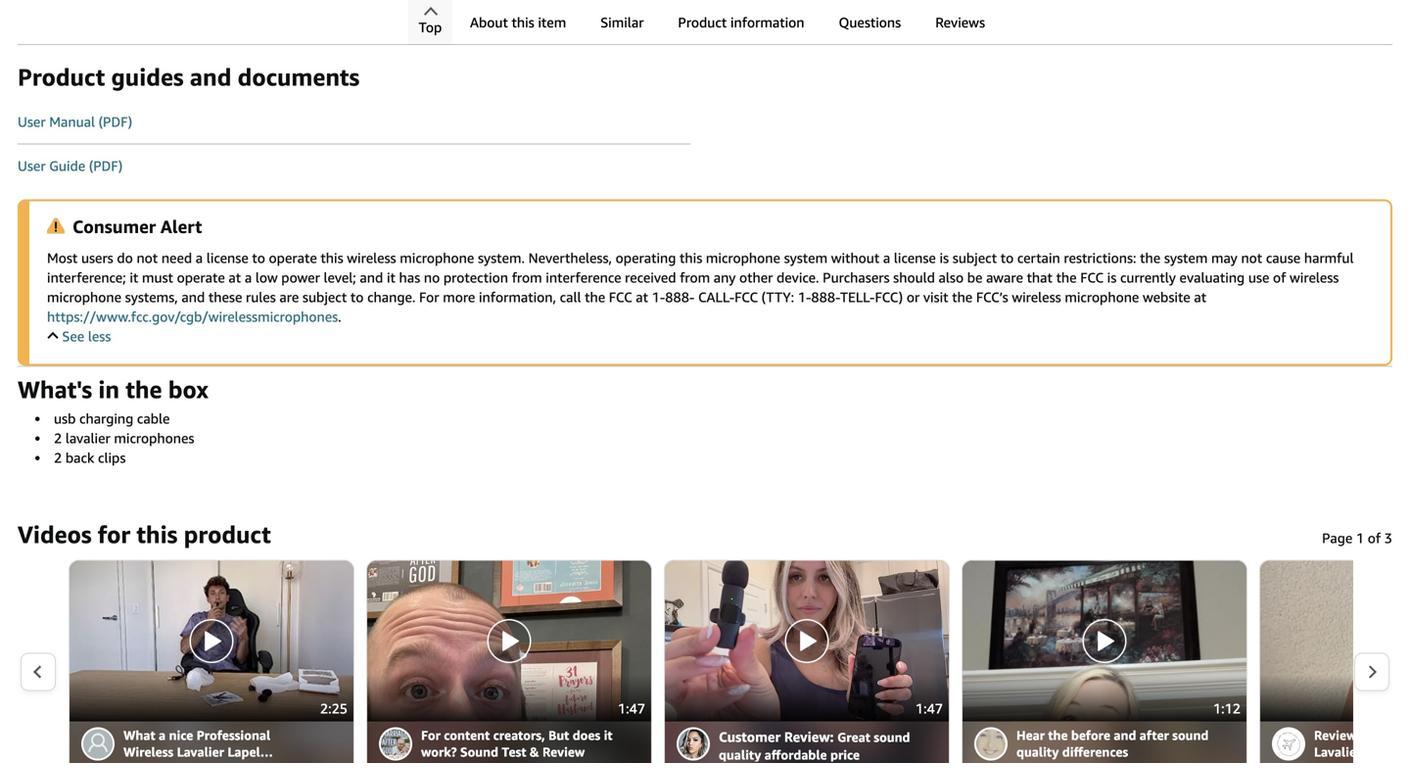 Task type: vqa. For each thing, say whether or not it's contained in the screenshot.
the top HAPPY
no



Task type: locate. For each thing, give the bounding box(es) containing it.
rules
[[246, 289, 276, 305]]

license up should
[[894, 250, 936, 266]]

1:12 text field
[[1208, 695, 1247, 721]]

wireless down that
[[1012, 289, 1062, 305]]

work?
[[421, 744, 457, 760]]

sound inside hear the before and after sound quality differences
[[1173, 728, 1209, 743]]

battery
[[374, 9, 417, 24]]

1 vertical spatial wireless
[[1290, 269, 1339, 285]]

1 vertical spatial operate
[[177, 269, 225, 285]]

to down level;
[[351, 289, 364, 305]]

microphone down interference;
[[47, 289, 121, 305]]

(pdf) for user guide (pdf)
[[89, 158, 123, 174]]

from
[[512, 269, 542, 285], [680, 269, 710, 285]]

of
[[1274, 269, 1287, 285], [1368, 530, 1381, 546]]

0 horizontal spatial fcc
[[609, 289, 632, 305]]

of down cause
[[1274, 269, 1287, 285]]

differences
[[1063, 744, 1129, 760]]

and left after
[[1114, 728, 1137, 743]]

not up the use
[[1242, 250, 1263, 266]]

1 vertical spatial subject
[[303, 289, 347, 305]]

operate down need
[[177, 269, 225, 285]]

microphones
[[114, 430, 194, 446]]

0 horizontal spatial license
[[207, 250, 249, 266]]

operate up power
[[269, 250, 317, 266]]

what's
[[18, 375, 92, 403]]

item
[[538, 14, 566, 30]]

not up must
[[137, 250, 158, 266]]

does
[[573, 728, 601, 743]]

1 1:47 from the left
[[618, 700, 646, 717]]

the up "cable"
[[126, 375, 162, 403]]

2 left "back"
[[54, 449, 62, 466]]

a inside what a nice professional wireless lavalier lapel microphone
[[159, 728, 166, 743]]

previous image
[[32, 665, 43, 679]]

1:47
[[618, 700, 646, 717], [916, 700, 943, 717]]

product
[[184, 520, 271, 549]]

0 horizontal spatial quality
[[719, 747, 762, 763]]

1 horizontal spatial video widget card image
[[963, 561, 1247, 721]]

video widget card image up before
[[963, 561, 1247, 721]]

and up https://www.fcc.gov/cgb/wirelessmicrophones
[[182, 289, 205, 305]]

low
[[256, 269, 278, 285]]

powered
[[421, 9, 475, 24]]

2 video widget card image from the left
[[963, 561, 1247, 721]]

1 horizontal spatial from
[[680, 269, 710, 285]]

at up these
[[229, 269, 241, 285]]

0 vertical spatial user
[[18, 113, 46, 130]]

quality
[[1017, 744, 1059, 760], [719, 747, 762, 763]]

for down no
[[419, 289, 439, 305]]

(pdf) right "manual"
[[99, 113, 132, 130]]

license
[[207, 250, 249, 266], [894, 250, 936, 266]]

user guide (pdf)
[[18, 158, 123, 174]]

is
[[940, 250, 949, 266], [1108, 269, 1117, 285]]

system
[[784, 250, 828, 266], [1165, 250, 1208, 266]]

2 horizontal spatial to
[[1001, 250, 1014, 266]]

1 horizontal spatial license
[[894, 250, 936, 266]]

and
[[190, 63, 232, 91], [360, 269, 383, 285], [182, 289, 205, 305], [1114, 728, 1137, 743]]

2 1:47 from the left
[[916, 700, 943, 717]]

of right "1"
[[1368, 530, 1381, 546]]

0 horizontal spatial not
[[137, 250, 158, 266]]

0 horizontal spatial it
[[130, 269, 138, 285]]

from up information,
[[512, 269, 542, 285]]

sound inside great sound quality affordable price
[[874, 730, 911, 745]]

0 horizontal spatial 1:47
[[618, 700, 646, 717]]

0 vertical spatial review
[[1315, 728, 1357, 743]]

from up call- on the top of page
[[680, 269, 710, 285]]

great sound quality affordable price
[[719, 730, 911, 763]]

product left information
[[678, 14, 727, 30]]

2:25
[[320, 700, 348, 717]]

about
[[470, 14, 508, 30]]

a left nice
[[159, 728, 166, 743]]

this right operating
[[680, 250, 703, 266]]

1 horizontal spatial 1:47
[[916, 700, 943, 717]]

the inside hear the before and after sound quality differences
[[1049, 728, 1068, 743]]

1 888- from the left
[[665, 289, 695, 305]]

0 vertical spatial is
[[940, 250, 949, 266]]

to
[[252, 250, 265, 266], [1001, 250, 1014, 266], [351, 289, 364, 305]]

any
[[714, 269, 736, 285]]

0 vertical spatial for
[[419, 289, 439, 305]]

subject up .
[[303, 289, 347, 305]]

wireless down harmful
[[1290, 269, 1339, 285]]

1 horizontal spatial quality
[[1017, 744, 1059, 760]]

it
[[130, 269, 138, 285], [387, 269, 396, 285], [604, 728, 613, 743]]

sound right after
[[1173, 728, 1209, 743]]

1 vertical spatial for
[[421, 728, 441, 743]]

system.
[[478, 250, 525, 266]]

1:47 inside text field
[[916, 700, 943, 717]]

for
[[419, 289, 439, 305], [421, 728, 441, 743]]

interference;
[[47, 269, 126, 285]]

this
[[512, 14, 535, 30], [321, 250, 343, 266], [680, 250, 703, 266], [137, 520, 178, 549]]

(pdf) for user manual (pdf)
[[99, 113, 132, 130]]

may
[[1212, 250, 1238, 266]]

1 user from the top
[[18, 113, 46, 130]]

fcc down restrictions:
[[1081, 269, 1104, 285]]

quality down customer
[[719, 747, 762, 763]]

list containing 2:25
[[57, 560, 1411, 763]]

0 vertical spatial (pdf)
[[99, 113, 132, 130]]

review down but
[[543, 744, 585, 760]]

1:47 for 1:47 text field
[[916, 700, 943, 717]]

1:47 text field
[[612, 695, 651, 721]]

alert
[[160, 216, 202, 237]]

(pdf) right guide
[[89, 158, 123, 174]]

2 888- from the left
[[812, 289, 840, 305]]

wireless up level;
[[347, 250, 396, 266]]

review:
[[784, 729, 834, 745]]

at down 'evaluating'
[[1195, 289, 1207, 305]]

fcc down received
[[609, 289, 632, 305]]

quality inside great sound quality affordable price
[[719, 747, 762, 763]]

1 horizontal spatial 888-
[[812, 289, 840, 305]]

user for user manual (pdf)
[[18, 113, 46, 130]]

for up the work?
[[421, 728, 441, 743]]

is up also
[[940, 250, 949, 266]]

0 horizontal spatial of
[[1274, 269, 1287, 285]]

1 vertical spatial is
[[1108, 269, 1117, 285]]

1 license from the left
[[207, 250, 249, 266]]

0 horizontal spatial product
[[18, 63, 105, 91]]

1 horizontal spatial sound
[[1173, 728, 1209, 743]]

hear the before and after sound quality differences
[[1017, 728, 1209, 760]]

similar
[[601, 14, 644, 30]]

box
[[168, 375, 208, 403]]

for content creators, but does it work? sound test & review
[[421, 728, 613, 760]]

0 horizontal spatial 1-
[[652, 289, 665, 305]]

0 horizontal spatial sound
[[874, 730, 911, 745]]

fcc
[[1081, 269, 1104, 285], [609, 289, 632, 305], [735, 289, 758, 305]]

1 vertical spatial user
[[18, 158, 46, 174]]

0 horizontal spatial from
[[512, 269, 542, 285]]

0 vertical spatial subject
[[953, 250, 997, 266]]

also
[[939, 269, 964, 285]]

video widget card image up creators,
[[367, 561, 651, 721]]

1 horizontal spatial not
[[1242, 250, 1263, 266]]

0 vertical spatial 2
[[54, 430, 62, 446]]

1 vertical spatial 2
[[54, 449, 62, 466]]

1 horizontal spatial to
[[351, 289, 364, 305]]

protection
[[444, 269, 508, 285]]

user manual (pdf)
[[18, 113, 132, 130]]

user left guide
[[18, 158, 46, 174]]

888- down device.
[[812, 289, 840, 305]]

extender collapse image
[[47, 332, 58, 343]]

product up "manual"
[[18, 63, 105, 91]]

0 horizontal spatial 888-
[[665, 289, 695, 305]]

2 down usb
[[54, 430, 62, 446]]

1 1- from the left
[[652, 289, 665, 305]]

and inside hear the before and after sound quality differences
[[1114, 728, 1137, 743]]

1 vertical spatial (pdf)
[[89, 158, 123, 174]]

list
[[57, 560, 1411, 763]]

1 video widget card image from the left
[[367, 561, 651, 721]]

1:47 inside text box
[[618, 700, 646, 717]]

1 horizontal spatial review
[[1315, 728, 1357, 743]]

1- down device.
[[798, 289, 812, 305]]

should
[[894, 269, 935, 285]]

2 vertical spatial wireless
[[1012, 289, 1062, 305]]

product
[[678, 14, 727, 30], [18, 63, 105, 91]]

use
[[1249, 269, 1270, 285]]

quality inside hear the before and after sound quality differences
[[1017, 744, 1059, 760]]

product for product information
[[678, 14, 727, 30]]

microphone
[[400, 250, 474, 266], [706, 250, 781, 266], [47, 289, 121, 305], [1065, 289, 1140, 305]]

this up level;
[[321, 250, 343, 266]]

a
[[196, 250, 203, 266], [883, 250, 891, 266], [245, 269, 252, 285], [159, 728, 166, 743]]

1 horizontal spatial of
[[1368, 530, 1381, 546]]

license up these
[[207, 250, 249, 266]]

about this item
[[470, 14, 566, 30]]

None text field
[[123, 761, 324, 763], [1017, 761, 1217, 763], [1315, 761, 1411, 763], [123, 761, 324, 763], [1017, 761, 1217, 763], [1315, 761, 1411, 763]]

0 horizontal spatial wireless
[[347, 250, 396, 266]]

fcc)
[[875, 289, 903, 305]]

2 2 from the top
[[54, 449, 62, 466]]

it right does
[[604, 728, 613, 743]]

is down restrictions:
[[1108, 269, 1117, 285]]

1 horizontal spatial system
[[1165, 250, 1208, 266]]

fcc down other
[[735, 289, 758, 305]]

to up the low at the left
[[252, 250, 265, 266]]

0 vertical spatial product
[[678, 14, 727, 30]]

user left "manual"
[[18, 113, 46, 130]]

1 vertical spatial review
[[543, 744, 585, 760]]

microphone up other
[[706, 250, 781, 266]]

1:47 text field
[[910, 695, 949, 721]]

a right without
[[883, 250, 891, 266]]

1- down received
[[652, 289, 665, 305]]

what's in the box usb charging cable 2 lavalier microphones 2 back clips
[[18, 375, 208, 466]]

1 horizontal spatial fcc
[[735, 289, 758, 305]]

0 vertical spatial operate
[[269, 250, 317, 266]]

review ecomxia link
[[1260, 560, 1411, 763]]

not
[[137, 250, 158, 266], [1242, 250, 1263, 266]]

cause
[[1266, 250, 1301, 266]]

sound right great
[[874, 730, 911, 745]]

sound
[[1173, 728, 1209, 743], [874, 730, 911, 745]]

what a nice professional wireless lavalier lapel microphone
[[123, 728, 271, 763]]

888- down received
[[665, 289, 695, 305]]

video widget card image
[[367, 561, 651, 721], [963, 561, 1247, 721]]

for
[[98, 520, 130, 549]]

these
[[209, 289, 242, 305]]

charging
[[79, 410, 133, 426]]

it left has
[[387, 269, 396, 285]]

operate
[[269, 250, 317, 266], [177, 269, 225, 285]]

manual
[[49, 113, 95, 130]]

content
[[444, 728, 490, 743]]

and right guides
[[190, 63, 232, 91]]

quality down hear
[[1017, 744, 1059, 760]]

the right hear
[[1049, 728, 1068, 743]]

the down also
[[952, 289, 973, 305]]

website
[[1143, 289, 1191, 305]]

2 horizontal spatial wireless
[[1290, 269, 1339, 285]]

at down received
[[636, 289, 648, 305]]

great
[[838, 730, 871, 745]]

review inside "review ecomxia"
[[1315, 728, 1357, 743]]

0 horizontal spatial system
[[784, 250, 828, 266]]

other
[[740, 269, 773, 285]]

system up 'evaluating'
[[1165, 250, 1208, 266]]

user for user guide (pdf)
[[18, 158, 46, 174]]

1 vertical spatial product
[[18, 63, 105, 91]]

0 horizontal spatial review
[[543, 744, 585, 760]]

more
[[443, 289, 475, 305]]

review left ecomxia
[[1315, 728, 1357, 743]]

None text field
[[421, 761, 622, 763]]

0 horizontal spatial video widget card image
[[367, 561, 651, 721]]

wireless
[[347, 250, 396, 266], [1290, 269, 1339, 285], [1012, 289, 1062, 305]]

1 vertical spatial of
[[1368, 530, 1381, 546]]

2 horizontal spatial it
[[604, 728, 613, 743]]

or
[[907, 289, 920, 305]]

1 horizontal spatial product
[[678, 14, 727, 30]]

the right that
[[1057, 269, 1077, 285]]

1 horizontal spatial 1-
[[798, 289, 812, 305]]

0 vertical spatial of
[[1274, 269, 1287, 285]]

hear
[[1017, 728, 1045, 743]]

and up change.
[[360, 269, 383, 285]]

1:47 for 1:47 text box
[[618, 700, 646, 717]]

that
[[1027, 269, 1053, 285]]

after
[[1140, 728, 1169, 743]]

are
[[280, 289, 299, 305]]

subject up be
[[953, 250, 997, 266]]

2 from from the left
[[680, 269, 710, 285]]

tell-
[[840, 289, 875, 305]]

affordable
[[765, 747, 827, 763]]

system up device.
[[784, 250, 828, 266]]

it down do
[[130, 269, 138, 285]]

to up aware
[[1001, 250, 1014, 266]]

microphone up no
[[400, 250, 474, 266]]

2 user from the top
[[18, 158, 46, 174]]



Task type: describe. For each thing, give the bounding box(es) containing it.
&
[[530, 744, 539, 760]]

the inside what's in the box usb charging cable 2 lavalier microphones 2 back clips
[[126, 375, 162, 403]]

(tty:
[[762, 289, 795, 305]]

product guides and documents
[[18, 63, 360, 91]]

for inside for content creators, but does it work? sound test & review
[[421, 728, 441, 743]]

videos
[[18, 520, 92, 549]]

1:12
[[1214, 700, 1241, 717]]

of inside most users do not need a license to operate this wireless microphone system. nevertheless, operating this microphone system without a license is subject to certain restrictions: the system may not cause harmful interference; it must operate at a low power level; and it has no protection from interference received from any other device. purchasers should also be aware that the fcc is currently evaluating use of wireless microphone systems, and these rules are subject to change. for more information, call the fcc at 1-888- call-fcc (tty: 1-888-tell-fcc) or visit the fcc's wireless microphone website at https://www.fcc.gov/cgb/wirelessmicrophones .
[[1274, 269, 1287, 285]]

do
[[117, 250, 133, 266]]

guide
[[49, 158, 85, 174]]

this right for
[[137, 520, 178, 549]]

1 2 from the top
[[54, 430, 62, 446]]

evaluating
[[1180, 269, 1245, 285]]

consumer
[[72, 216, 156, 237]]

nevertheless,
[[529, 250, 612, 266]]

0 horizontal spatial to
[[252, 250, 265, 266]]

user manual (pdf) link
[[18, 113, 132, 130]]

see less
[[62, 328, 111, 344]]

back
[[66, 449, 94, 466]]

a left the low at the left
[[245, 269, 252, 285]]

battery powered
[[374, 9, 475, 24]]

video widget card image for 1:12
[[963, 561, 1247, 721]]

1 horizontal spatial operate
[[269, 250, 317, 266]]

https://www.fcc.gov/cgb/wirelessmicrophones link
[[47, 308, 338, 325]]

2 horizontal spatial fcc
[[1081, 269, 1104, 285]]

of inside videos for this product element
[[1368, 530, 1381, 546]]

without
[[831, 250, 880, 266]]

questions
[[839, 14, 901, 30]]

0 vertical spatial wireless
[[347, 250, 396, 266]]

most users do not need a license to operate this wireless microphone system. nevertheless, operating this microphone system without a license is subject to certain restrictions: the system may not cause harmful interference; it must operate at a low power level; and it has no protection from interference received from any other device. purchasers should also be aware that the fcc is currently evaluating use of wireless microphone systems, and these rules are subject to change. for more information, call the fcc at 1-888- call-fcc (tty: 1-888-tell-fcc) or visit the fcc's wireless microphone website at https://www.fcc.gov/cgb/wirelessmicrophones .
[[47, 250, 1354, 325]]

less
[[88, 328, 111, 344]]

lavalier
[[66, 430, 110, 446]]

test
[[502, 744, 527, 760]]

videos for this product element
[[18, 519, 1393, 550]]

1 system from the left
[[784, 250, 828, 266]]

user guide (pdf) link
[[18, 158, 123, 174]]

creators,
[[493, 728, 545, 743]]

microphone
[[123, 761, 195, 763]]

2 1- from the left
[[798, 289, 812, 305]]

no
[[424, 269, 440, 285]]

call-
[[698, 289, 735, 305]]

visit
[[924, 289, 949, 305]]

.
[[338, 308, 342, 325]]

device.
[[777, 269, 819, 285]]

lapel
[[228, 744, 260, 760]]

the down interference
[[585, 289, 606, 305]]

2 horizontal spatial at
[[1195, 289, 1207, 305]]

received
[[625, 269, 676, 285]]

has
[[399, 269, 420, 285]]

1 horizontal spatial subject
[[953, 250, 997, 266]]

reviews
[[936, 14, 985, 30]]

1 not from the left
[[137, 250, 158, 266]]

level;
[[324, 269, 356, 285]]

harmful
[[1305, 250, 1354, 266]]

2 license from the left
[[894, 250, 936, 266]]

1 horizontal spatial it
[[387, 269, 396, 285]]

0 horizontal spatial at
[[229, 269, 241, 285]]

0 horizontal spatial is
[[940, 250, 949, 266]]

need
[[161, 250, 192, 266]]

page 1 of 3
[[1323, 530, 1393, 546]]

what
[[123, 728, 155, 743]]

change.
[[367, 289, 416, 305]]

0 horizontal spatial operate
[[177, 269, 225, 285]]

for inside most users do not need a license to operate this wireless microphone system. nevertheless, operating this microphone system without a license is subject to certain restrictions: the system may not cause harmful interference; it must operate at a low power level; and it has no protection from interference received from any other device. purchasers should also be aware that the fcc is currently evaluating use of wireless microphone systems, and these rules are subject to change. for more information, call the fcc at 1-888- call-fcc (tty: 1-888-tell-fcc) or visit the fcc's wireless microphone website at https://www.fcc.gov/cgb/wirelessmicrophones .
[[419, 289, 439, 305]]

nice
[[169, 728, 193, 743]]

cable
[[137, 410, 170, 426]]

information
[[731, 14, 805, 30]]

0 horizontal spatial subject
[[303, 289, 347, 305]]

2 not from the left
[[1242, 250, 1263, 266]]

sound
[[460, 744, 499, 760]]

2:25 text field
[[314, 695, 354, 721]]

https://www.fcc.gov/cgb/wirelessmicrophones
[[47, 308, 338, 325]]

1 from from the left
[[512, 269, 542, 285]]

interference
[[546, 269, 622, 285]]

1 horizontal spatial is
[[1108, 269, 1117, 285]]

alert image
[[47, 217, 65, 234]]

usb
[[54, 410, 76, 426]]

documents
[[238, 63, 360, 91]]

fcc's
[[977, 289, 1009, 305]]

power
[[281, 269, 320, 285]]

the up currently
[[1140, 250, 1161, 266]]

video widget card image for 1:47
[[367, 561, 651, 721]]

price
[[831, 747, 860, 763]]

but
[[549, 728, 569, 743]]

review ecomxia
[[1315, 728, 1411, 760]]

1 horizontal spatial at
[[636, 289, 648, 305]]

product for product guides and documents
[[18, 63, 105, 91]]

information,
[[479, 289, 556, 305]]

next image
[[1368, 665, 1378, 679]]

3
[[1385, 530, 1393, 546]]

be
[[968, 269, 983, 285]]

guides
[[111, 63, 184, 91]]

this left item
[[512, 14, 535, 30]]

purchasers
[[823, 269, 890, 285]]

a right need
[[196, 250, 203, 266]]

microphone down restrictions:
[[1065, 289, 1140, 305]]

product information
[[678, 14, 805, 30]]

1 horizontal spatial wireless
[[1012, 289, 1062, 305]]

ecomxia
[[1360, 728, 1411, 743]]

wireless
[[123, 744, 174, 760]]

review inside for content creators, but does it work? sound test & review
[[543, 744, 585, 760]]

see less button
[[47, 328, 111, 344]]

1
[[1357, 530, 1365, 546]]

customer
[[719, 729, 781, 745]]

call
[[560, 289, 581, 305]]

certain
[[1018, 250, 1061, 266]]

in
[[98, 375, 120, 403]]

professional
[[197, 728, 271, 743]]

aware
[[987, 269, 1024, 285]]

before
[[1072, 728, 1111, 743]]

it inside for content creators, but does it work? sound test & review
[[604, 728, 613, 743]]

see
[[62, 328, 84, 344]]

2 system from the left
[[1165, 250, 1208, 266]]

customer review:
[[719, 729, 838, 745]]

clips
[[98, 449, 126, 466]]



